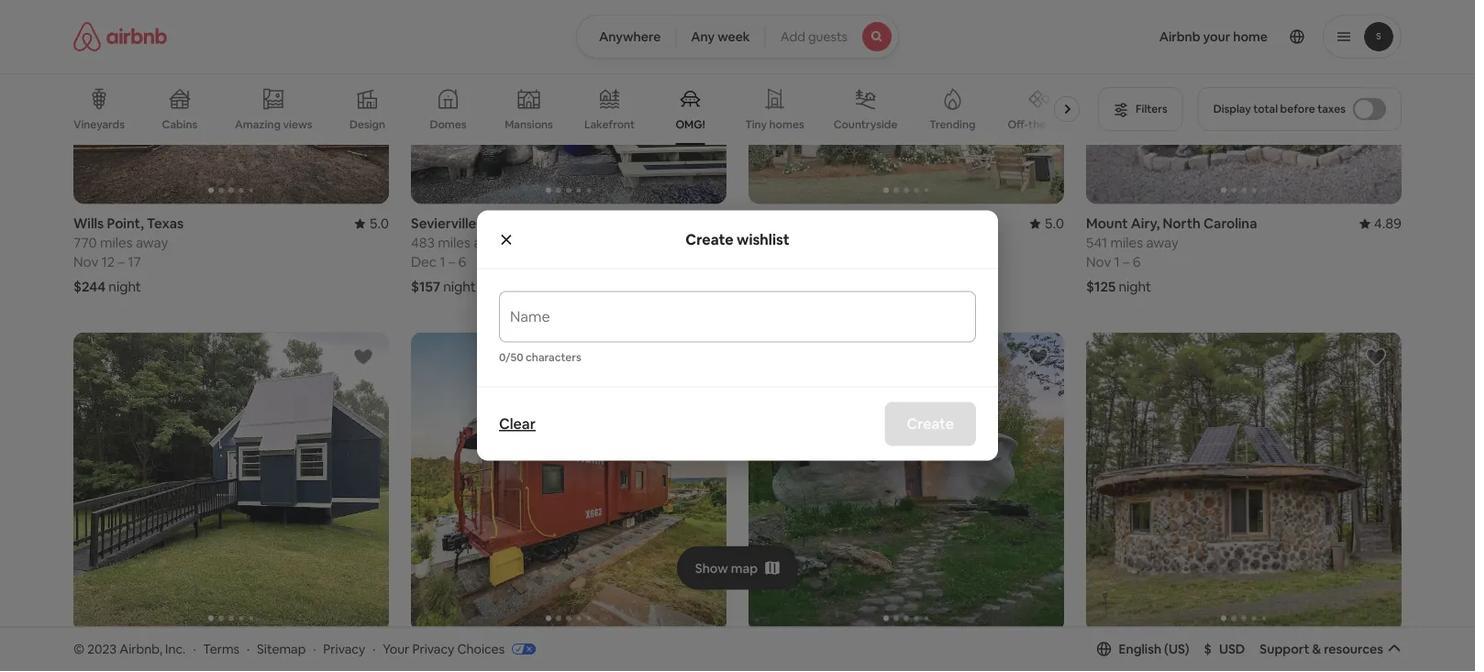 Task type: locate. For each thing, give the bounding box(es) containing it.
2023
[[87, 641, 117, 658]]

1 · from the left
[[193, 641, 196, 658]]

miles down hahira,
[[775, 234, 808, 252]]

12
[[101, 253, 115, 271], [777, 253, 790, 271]]

2 – from the left
[[448, 253, 455, 271]]

2 6 from the left
[[1133, 253, 1141, 271]]

privacy right "your"
[[412, 641, 454, 658]]

1 up $125
[[1114, 253, 1120, 271]]

0 horizontal spatial 6
[[458, 253, 466, 271]]

mount
[[1086, 215, 1128, 233]]

$140
[[749, 278, 779, 296]]

terms · sitemap · privacy
[[203, 641, 365, 658]]

0 horizontal spatial 12
[[101, 253, 115, 271]]

choices
[[457, 641, 505, 658]]

5.0 for hahira, georgia 792 miles away nov 12 – 17 $140 night
[[1045, 215, 1064, 233]]

0 horizontal spatial privacy
[[323, 641, 365, 658]]

6 inside mount airy, north carolina 541 miles away nov 1 – 6 $125 night
[[1133, 253, 1141, 271]]

nov inside hahira, georgia 792 miles away nov 12 – 17 $140 night
[[749, 253, 774, 271]]

2 5.0 from the left
[[1045, 215, 1064, 233]]

away
[[136, 234, 168, 252], [474, 234, 506, 252], [811, 234, 843, 252], [1146, 234, 1179, 252]]

none text field inside name this wishlist dialog
[[510, 315, 965, 334]]

1 horizontal spatial privacy
[[412, 641, 454, 658]]

2 12 from the left
[[777, 253, 790, 271]]

2 17 from the left
[[803, 253, 816, 271]]

1 12 from the left
[[101, 253, 115, 271]]

1 away from the left
[[136, 234, 168, 252]]

– down point,
[[118, 253, 125, 271]]

3 miles from the left
[[775, 234, 808, 252]]

1 17 from the left
[[128, 253, 141, 271]]

© 2023 airbnb, inc. ·
[[73, 641, 196, 658]]

0 vertical spatial create
[[686, 230, 734, 249]]

away down tennessee
[[474, 234, 506, 252]]

clear
[[499, 415, 536, 434]]

group
[[73, 73, 1087, 145], [73, 333, 389, 633], [411, 333, 727, 633], [749, 333, 1064, 633], [1086, 333, 1402, 633]]

4 – from the left
[[1123, 253, 1130, 271]]

– right dec
[[448, 253, 455, 271]]

– down mount
[[1123, 253, 1130, 271]]

anywhere
[[599, 28, 661, 45]]

english (us) button
[[1097, 641, 1190, 658]]

cabins
[[162, 117, 198, 132]]

miles inside hahira, georgia 792 miles away nov 12 – 17 $140 night
[[775, 234, 808, 252]]

airbnb,
[[119, 641, 162, 658]]

3 nov from the left
[[1086, 253, 1111, 271]]

wills point, texas 770 miles away nov 12 – 17 $244 night
[[73, 215, 184, 296]]

hollow,
[[1158, 643, 1205, 661]]

17 down point,
[[128, 253, 141, 271]]

– inside hahira, georgia 792 miles away nov 12 – 17 $140 night
[[793, 253, 800, 271]]

tiny
[[746, 117, 767, 132]]

0 horizontal spatial 5.0
[[369, 215, 389, 233]]

hahira, georgia 792 miles away nov 12 – 17 $140 night
[[749, 215, 849, 296]]

1 horizontal spatial 12
[[777, 253, 790, 271]]

None search field
[[576, 15, 899, 59]]

4.95 out of 5 average rating image
[[684, 215, 727, 233]]

2 1 from the left
[[1114, 253, 1120, 271]]

privacy left "your"
[[323, 641, 365, 658]]

night right $157 at the left of the page
[[443, 278, 476, 296]]

6 right dec
[[458, 253, 466, 271]]

amazing views
[[235, 117, 312, 131]]

night right $244
[[109, 278, 141, 296]]

miles down sevierville,
[[438, 234, 471, 252]]

2 horizontal spatial nov
[[1086, 253, 1111, 271]]

· left "your"
[[373, 641, 376, 658]]

$ usd
[[1204, 641, 1245, 658]]

nov down "792"
[[749, 253, 774, 271]]

4.89
[[1374, 215, 1402, 233]]

1 miles from the left
[[100, 234, 133, 252]]

– down hahira,
[[793, 253, 800, 271]]

0 horizontal spatial create
[[686, 230, 734, 249]]

3 night from the left
[[782, 278, 815, 296]]

1 vertical spatial create
[[907, 415, 954, 434]]

$125
[[1086, 278, 1116, 296]]

miles inside wills point, texas 770 miles away nov 12 – 17 $244 night
[[100, 234, 133, 252]]

create inside 'create' button
[[907, 415, 954, 434]]

hahira,
[[749, 215, 794, 233]]

miles down the airy,
[[1111, 234, 1143, 252]]

1 6 from the left
[[458, 253, 466, 271]]

away down georgia at the top of the page
[[811, 234, 843, 252]]

tiny homes
[[746, 117, 804, 132]]

sitemap
[[257, 641, 306, 658]]

5.0 left mount
[[1045, 215, 1064, 233]]

– inside sevierville, tennessee 483 miles away dec 1 – 6 $157 night
[[448, 253, 455, 271]]

0 horizontal spatial 17
[[128, 253, 141, 271]]

display total before taxes
[[1214, 102, 1346, 116]]

none search field containing anywhere
[[576, 15, 899, 59]]

privacy
[[323, 641, 365, 658], [412, 641, 454, 658]]

4 miles from the left
[[1111, 234, 1143, 252]]

terms link
[[203, 641, 240, 658]]

3 away from the left
[[811, 234, 843, 252]]

create for create wishlist
[[686, 230, 734, 249]]

nov
[[73, 253, 98, 271], [749, 253, 774, 271], [1086, 253, 1111, 271]]

display
[[1214, 102, 1251, 116]]

lynchburg,
[[411, 643, 483, 661]]

coeymans hollow, new york
[[1086, 643, 1270, 661]]

off-
[[1008, 117, 1029, 131]]

add guests button
[[765, 15, 899, 59]]

1 right dec
[[440, 253, 445, 271]]

group containing amazing views
[[73, 73, 1087, 145]]

6 inside sevierville, tennessee 483 miles away dec 1 – 6 $157 night
[[458, 253, 466, 271]]

1 horizontal spatial 17
[[803, 253, 816, 271]]

nov down 541
[[1086, 253, 1111, 271]]

away inside hahira, georgia 792 miles away nov 12 – 17 $140 night
[[811, 234, 843, 252]]

0 horizontal spatial 1
[[440, 253, 445, 271]]

6 down the airy,
[[1133, 253, 1141, 271]]

12 up $244
[[101, 253, 115, 271]]

· right terms
[[247, 641, 250, 658]]

before
[[1281, 102, 1315, 116]]

1 horizontal spatial 6
[[1133, 253, 1141, 271]]

2 privacy from the left
[[412, 641, 454, 658]]

night right $140
[[782, 278, 815, 296]]

2 night from the left
[[443, 278, 476, 296]]

– inside wills point, texas 770 miles away nov 12 – 17 $244 night
[[118, 253, 125, 271]]

grid
[[1050, 117, 1071, 131]]

0/50
[[499, 350, 524, 364]]

1 horizontal spatial create
[[907, 415, 954, 434]]

away down the airy,
[[1146, 234, 1179, 252]]

12 down wishlist
[[777, 253, 790, 271]]

4.94 out of 5 average rating image
[[347, 643, 389, 661]]

1 inside mount airy, north carolina 541 miles away nov 1 – 6 $125 night
[[1114, 253, 1120, 271]]

3 – from the left
[[793, 253, 800, 271]]

1 horizontal spatial 5.0
[[1045, 215, 1064, 233]]

1 horizontal spatial 1
[[1114, 253, 1120, 271]]

· right inc.
[[193, 641, 196, 658]]

sevierville, tennessee 483 miles away dec 1 – 6 $157 night
[[411, 215, 552, 296]]

texas
[[147, 215, 184, 233]]

17 down georgia at the top of the page
[[803, 253, 816, 271]]

2 nov from the left
[[749, 253, 774, 271]]

views
[[283, 117, 312, 131]]

1 1 from the left
[[440, 253, 445, 271]]

night right $125
[[1119, 278, 1152, 296]]

create
[[686, 230, 734, 249], [907, 415, 954, 434]]

– inside mount airy, north carolina 541 miles away nov 1 – 6 $125 night
[[1123, 253, 1130, 271]]

12 inside hahira, georgia 792 miles away nov 12 – 17 $140 night
[[777, 253, 790, 271]]

add to wishlist: conneaut lake, pennsylvania image
[[352, 346, 374, 368]]

4 away from the left
[[1146, 234, 1179, 252]]

· left privacy link
[[313, 641, 316, 658]]

miles down point,
[[100, 234, 133, 252]]

homes
[[769, 117, 804, 132]]

lake,
[[141, 643, 174, 661]]

miles
[[100, 234, 133, 252], [438, 234, 471, 252], [775, 234, 808, 252], [1111, 234, 1143, 252]]

None text field
[[510, 315, 965, 334]]

anywhere button
[[576, 15, 676, 59]]

clear button
[[490, 406, 545, 443]]

2 away from the left
[[474, 234, 506, 252]]

1 night from the left
[[109, 278, 141, 296]]

profile element
[[921, 0, 1402, 73]]

night inside hahira, georgia 792 miles away nov 12 – 17 $140 night
[[782, 278, 815, 296]]

–
[[118, 253, 125, 271], [448, 253, 455, 271], [793, 253, 800, 271], [1123, 253, 1130, 271]]

2 miles from the left
[[438, 234, 471, 252]]

night inside sevierville, tennessee 483 miles away dec 1 – 6 $157 night
[[443, 278, 476, 296]]

5.0 left sevierville,
[[369, 215, 389, 233]]

1 5.0 from the left
[[369, 215, 389, 233]]

carolina
[[1204, 215, 1257, 233]]

0 horizontal spatial nov
[[73, 253, 98, 271]]

nov down 770
[[73, 253, 98, 271]]

1 horizontal spatial nov
[[749, 253, 774, 271]]

$157
[[411, 278, 440, 296]]

4 night from the left
[[1119, 278, 1152, 296]]

point,
[[107, 215, 144, 233]]

3 · from the left
[[313, 641, 316, 658]]

1 – from the left
[[118, 253, 125, 271]]

1 nov from the left
[[73, 253, 98, 271]]

away down texas
[[136, 234, 168, 252]]

create for create
[[907, 415, 954, 434]]



Task type: describe. For each thing, give the bounding box(es) containing it.
mount airy, north carolina 541 miles away nov 1 – 6 $125 night
[[1086, 215, 1257, 296]]

nov inside mount airy, north carolina 541 miles away nov 1 – 6 $125 night
[[1086, 253, 1111, 271]]

omg!
[[676, 117, 705, 132]]

english
[[1119, 641, 1162, 658]]

resources
[[1324, 641, 1384, 658]]

0/50 characters
[[499, 350, 581, 364]]

wills
[[73, 215, 104, 233]]

©
[[73, 641, 85, 658]]

1 privacy from the left
[[323, 641, 365, 658]]

4.89 out of 5 average rating image
[[1360, 215, 1402, 233]]

2 · from the left
[[247, 641, 250, 658]]

inc.
[[165, 641, 186, 658]]

17 inside wills point, texas 770 miles away nov 12 – 17 $244 night
[[128, 253, 141, 271]]

(us)
[[1164, 641, 1190, 658]]

wishlist
[[737, 230, 790, 249]]

541
[[1086, 234, 1108, 252]]

&
[[1312, 641, 1321, 658]]

miles inside mount airy, north carolina 541 miles away nov 1 – 6 $125 night
[[1111, 234, 1143, 252]]

770
[[73, 234, 97, 252]]

north
[[1163, 215, 1201, 233]]

1 inside sevierville, tennessee 483 miles away dec 1 – 6 $157 night
[[440, 253, 445, 271]]

total
[[1254, 102, 1278, 116]]

4.94
[[361, 643, 389, 661]]

lynchburg, virginia
[[411, 643, 535, 661]]

conneaut
[[73, 643, 138, 661]]

off-the-grid
[[1008, 117, 1071, 131]]

trending
[[930, 117, 976, 132]]

lakefront
[[584, 117, 635, 132]]

support
[[1260, 641, 1310, 658]]

dec
[[411, 253, 437, 271]]

domes
[[430, 117, 467, 132]]

add to wishlist: coeymans hollow, new york image
[[1365, 346, 1387, 368]]

pennsylvania
[[177, 643, 261, 661]]

conneaut lake, pennsylvania
[[73, 643, 261, 661]]

17 inside hahira, georgia 792 miles away nov 12 – 17 $140 night
[[803, 253, 816, 271]]

$
[[1204, 641, 1212, 658]]

your
[[383, 641, 410, 658]]

terms
[[203, 641, 240, 658]]

add
[[781, 28, 805, 45]]

taxes
[[1318, 102, 1346, 116]]

georgia
[[797, 215, 849, 233]]

sevierville,
[[411, 215, 480, 233]]

show map button
[[677, 546, 798, 591]]

countryside
[[834, 117, 898, 132]]

4.9 out of 5 average rating image
[[1368, 643, 1402, 661]]

away inside sevierville, tennessee 483 miles away dec 1 – 6 $157 night
[[474, 234, 506, 252]]

virginia
[[486, 643, 535, 661]]

your privacy choices
[[383, 641, 505, 658]]

tennessee
[[483, 215, 552, 233]]

design
[[350, 117, 385, 132]]

4.9
[[1382, 643, 1402, 661]]

5.0 for wills point, texas 770 miles away nov 12 – 17 $244 night
[[369, 215, 389, 233]]

show map
[[695, 560, 758, 577]]

any week button
[[676, 15, 766, 59]]

4.95
[[699, 215, 727, 233]]

add to wishlist: pownal, vermont image
[[1028, 346, 1050, 368]]

nov inside wills point, texas 770 miles away nov 12 – 17 $244 night
[[73, 253, 98, 271]]

new
[[1208, 643, 1238, 661]]

night inside wills point, texas 770 miles away nov 12 – 17 $244 night
[[109, 278, 141, 296]]

coeymans
[[1086, 643, 1155, 661]]

usd
[[1219, 641, 1245, 658]]

week
[[718, 28, 750, 45]]

792
[[749, 234, 772, 252]]

$244
[[73, 278, 106, 296]]

support & resources button
[[1260, 641, 1402, 658]]

english (us)
[[1119, 641, 1190, 658]]

away inside mount airy, north carolina 541 miles away nov 1 – 6 $125 night
[[1146, 234, 1179, 252]]

create button
[[885, 402, 976, 446]]

4 · from the left
[[373, 641, 376, 658]]

5.0 out of 5 average rating image
[[1030, 215, 1064, 233]]

the-
[[1029, 117, 1050, 131]]

show
[[695, 560, 728, 577]]

characters
[[526, 350, 581, 364]]

483
[[411, 234, 435, 252]]

map
[[731, 560, 758, 577]]

mansions
[[505, 117, 553, 132]]

your privacy choices link
[[383, 641, 536, 659]]

any
[[691, 28, 715, 45]]

create wishlist
[[686, 230, 790, 249]]

guests
[[808, 28, 848, 45]]

any week
[[691, 28, 750, 45]]

5.0 out of 5 average rating image
[[355, 215, 389, 233]]

display total before taxes button
[[1198, 87, 1402, 131]]

12 inside wills point, texas 770 miles away nov 12 – 17 $244 night
[[101, 253, 115, 271]]

support & resources
[[1260, 641, 1384, 658]]

miles inside sevierville, tennessee 483 miles away dec 1 – 6 $157 night
[[438, 234, 471, 252]]

sitemap link
[[257, 641, 306, 658]]

away inside wills point, texas 770 miles away nov 12 – 17 $244 night
[[136, 234, 168, 252]]

airy,
[[1131, 215, 1160, 233]]

night inside mount airy, north carolina 541 miles away nov 1 – 6 $125 night
[[1119, 278, 1152, 296]]

add guests
[[781, 28, 848, 45]]

name this wishlist dialog
[[477, 211, 998, 461]]

amazing
[[235, 117, 281, 131]]



Task type: vqa. For each thing, say whether or not it's contained in the screenshot.


